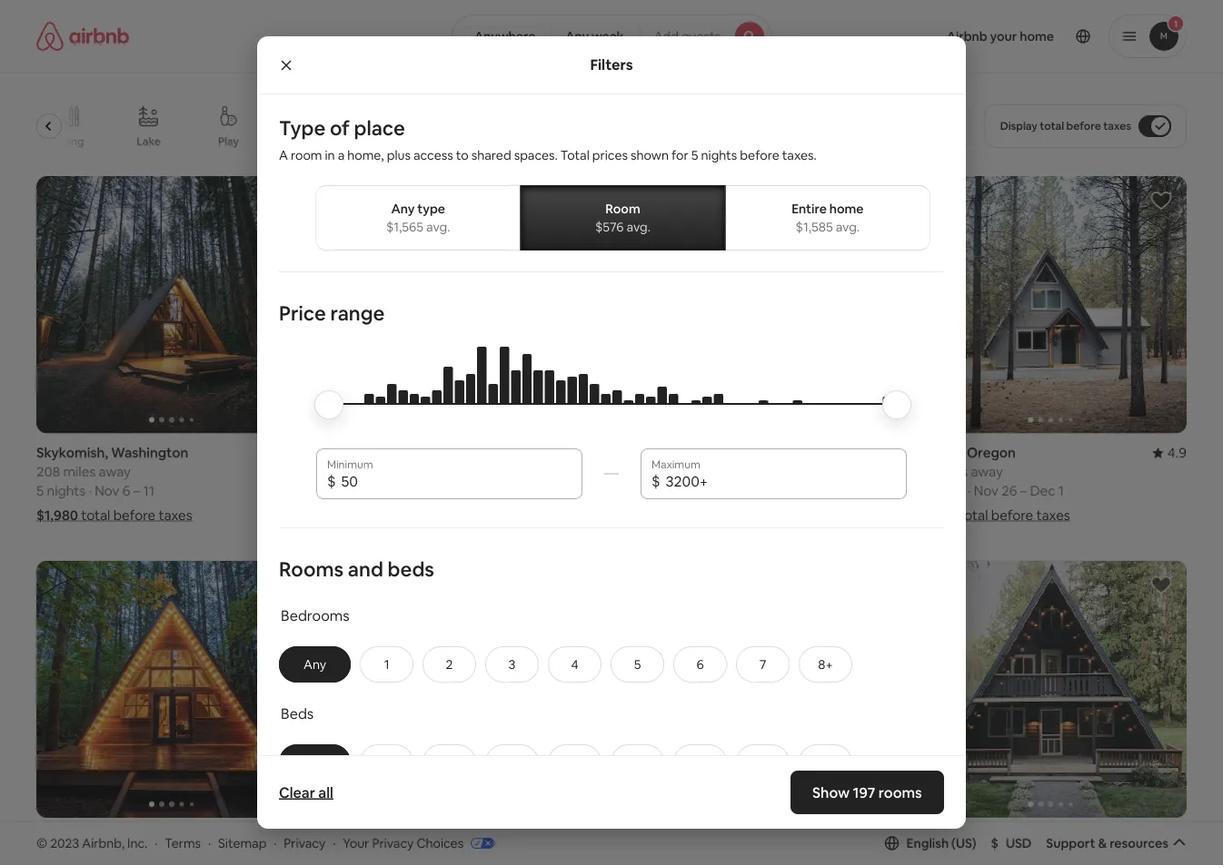 Task type: locate. For each thing, give the bounding box(es) containing it.
oregon
[[967, 444, 1016, 462]]

4 for beds
[[571, 755, 578, 771]]

7 button
[[736, 647, 790, 683], [736, 745, 790, 781]]

8
[[730, 483, 738, 500]]

ashford, down rooms
[[915, 829, 970, 847]]

chilliwack,
[[329, 444, 398, 462]]

6 for bedrooms
[[696, 657, 704, 673]]

before
[[1066, 119, 1101, 133], [740, 147, 779, 164], [113, 507, 155, 525], [991, 507, 1033, 525]]

1 vertical spatial 6
[[696, 657, 704, 673]]

pianos
[[398, 134, 432, 149]]

7 button for bedrooms
[[736, 647, 790, 683]]

beds
[[388, 556, 434, 582]]

5.0 out of 5 average rating image down show 197 rooms link
[[860, 829, 894, 847]]

2 $ text field from the left
[[666, 472, 896, 490]]

any button for bedrooms
[[279, 647, 351, 683]]

8+ button
[[799, 647, 852, 683], [799, 745, 852, 781]]

8+ element for bedrooms
[[818, 657, 833, 673]]

dec inside the packwood, washington 136 miles away 5 nights · dec 3 – 8
[[681, 483, 706, 500]]

any up clear all
[[303, 755, 326, 771]]

1 horizontal spatial $ text field
[[666, 472, 896, 490]]

– inside skykomish, washington 208 miles away 5 nights · nov 6 – 11 $1,980 total before taxes
[[133, 483, 140, 500]]

avg. down the home
[[836, 219, 860, 235]]

miles for nov
[[63, 463, 96, 481]]

3 button for bedrooms
[[485, 647, 539, 683]]

8+ element
[[818, 657, 833, 673], [818, 755, 833, 771]]

1 2 button from the top
[[423, 647, 476, 683]]

1 8+ element from the top
[[818, 657, 833, 673]]

packwood, washington 136 miles away 5 nights · dec 3 – 8
[[622, 444, 773, 500]]

nov left 11
[[95, 483, 119, 500]]

7
[[759, 657, 766, 673], [759, 755, 766, 771]]

1 8+ button from the top
[[799, 647, 852, 683]]

1
[[1058, 483, 1064, 500], [384, 657, 389, 673], [384, 755, 389, 771]]

&
[[1098, 836, 1107, 852]]

5
[[691, 147, 698, 164], [36, 483, 44, 500], [329, 483, 337, 500], [622, 483, 630, 500], [915, 483, 923, 500], [634, 657, 641, 673], [634, 755, 641, 771]]

add to wishlist: ashford, washington image
[[1150, 575, 1172, 597]]

1 miles from the left
[[63, 463, 96, 481]]

1 vertical spatial 3
[[508, 657, 516, 673]]

4.9
[[1167, 444, 1187, 462]]

2 2 from the top
[[446, 755, 453, 771]]

any week
[[565, 28, 624, 45]]

– inside the packwood, washington 136 miles away 5 nights · dec 3 – 8
[[720, 483, 727, 500]]

any element
[[298, 657, 332, 673], [298, 755, 332, 771]]

· inside chilliwack, canada 293 miles away 5 nights · jul 14 – 19
[[382, 483, 385, 500]]

total right display
[[1040, 119, 1064, 133]]

1 vertical spatial 7 button
[[736, 745, 790, 781]]

1 5 button from the top
[[611, 647, 664, 683]]

$ left usd on the right bottom
[[991, 836, 998, 852]]

2 privacy from the left
[[372, 836, 414, 852]]

any up ‎$1,565
[[391, 201, 415, 217]]

5 inside "type of place a room in a home, plus access to shared spaces. total prices shown for 5 nights before taxes."
[[691, 147, 698, 164]]

avg. inside room ‎$576 avg.
[[627, 219, 651, 235]]

· right terms at the bottom of the page
[[208, 836, 211, 852]]

any
[[565, 28, 589, 45], [391, 201, 415, 217], [303, 657, 326, 673], [303, 755, 326, 771]]

0 vertical spatial skykomish,
[[36, 444, 108, 462]]

ashford, washington for 4.92
[[915, 829, 1051, 847]]

nights down 293
[[340, 483, 379, 500]]

ashford, washington for 4.99
[[329, 829, 465, 847]]

2 5 button from the top
[[611, 745, 664, 781]]

5.0 out of 5 average rating image
[[567, 444, 601, 462], [860, 829, 894, 847]]

1 any element from the top
[[298, 657, 332, 673]]

total
[[560, 147, 589, 164]]

© 2023 airbnb, inc. ·
[[36, 836, 158, 852]]

2023
[[50, 836, 79, 852]]

most stays cost less than $2,400 per night. image
[[331, 347, 892, 457]]

tab list containing any type ‎$1,565 avg.
[[315, 185, 930, 251]]

before inside "type of place a room in a home, plus access to shared spaces. total prices shown for 5 nights before taxes."
[[740, 147, 779, 164]]

canada
[[401, 444, 450, 462]]

1 3 button from the top
[[485, 647, 539, 683]]

0 horizontal spatial avg.
[[426, 219, 450, 235]]

0 horizontal spatial nov
[[95, 483, 119, 500]]

1 vertical spatial 1
[[384, 657, 389, 673]]

show for show 197 rooms
[[812, 784, 850, 802]]

1 vertical spatial 1 button
[[360, 745, 413, 781]]

room ‎$576 avg.
[[595, 201, 651, 235]]

any inside "button"
[[565, 28, 589, 45]]

2 horizontal spatial total
[[1040, 119, 1064, 133]]

nights for skykomish, washington 208 miles away 5 nights · nov 6 – 11 $1,980 total before taxes
[[47, 483, 85, 500]]

1 8+ from the top
[[818, 657, 833, 673]]

1 horizontal spatial total
[[959, 507, 988, 525]]

5 inside chilliwack, canada 293 miles away 5 nights · jul 14 – 19
[[329, 483, 337, 500]]

total before taxes button
[[915, 507, 1070, 525]]

2 1 button from the top
[[360, 745, 413, 781]]

0 vertical spatial 4 button
[[548, 647, 602, 683]]

1 dec from the left
[[681, 483, 706, 500]]

nights inside the packwood, washington 136 miles away 5 nights · dec 3 – 8
[[633, 483, 672, 500]]

1 horizontal spatial ashford, washington
[[915, 829, 1051, 847]]

3 button
[[485, 647, 539, 683], [485, 745, 539, 781]]

136
[[622, 463, 644, 481]]

away inside chilliwack, canada 293 miles away 5 nights · jul 14 – 19
[[391, 463, 423, 481]]

2 ashford, washington from the left
[[915, 829, 1051, 847]]

7 for beds
[[759, 755, 766, 771]]

week
[[592, 28, 624, 45]]

any inside any type ‎$1,565 avg.
[[391, 201, 415, 217]]

ashford, for 4.92
[[915, 829, 970, 847]]

2 vertical spatial 3
[[508, 755, 516, 771]]

1 vertical spatial show
[[812, 784, 850, 802]]

dec left 8
[[681, 483, 706, 500]]

2 horizontal spatial taxes
[[1103, 119, 1131, 133]]

miles inside la pine, oregon 111 miles away 5 nights · nov 26 – dec 1 total before taxes
[[935, 463, 968, 481]]

price range
[[279, 300, 385, 326]]

0 horizontal spatial ashford,
[[329, 829, 384, 847]]

1 nov from the left
[[95, 483, 119, 500]]

2 4 button from the top
[[548, 745, 602, 781]]

2 7 from the top
[[759, 755, 766, 771]]

0 vertical spatial 5.0
[[581, 444, 601, 462]]

1 vertical spatial 8+ element
[[818, 755, 833, 771]]

privacy down clear all 'button'
[[284, 836, 326, 852]]

total down 'oregon'
[[959, 507, 988, 525]]

0 horizontal spatial 5.0 out of 5 average rating image
[[567, 444, 601, 462]]

1 button for beds
[[360, 745, 413, 781]]

1 horizontal spatial $
[[651, 472, 660, 490]]

any element for bedrooms
[[298, 657, 332, 673]]

dec
[[681, 483, 706, 500], [1030, 483, 1055, 500]]

privacy link
[[284, 836, 326, 852]]

before left taxes.
[[740, 147, 779, 164]]

1 vertical spatial 7
[[759, 755, 766, 771]]

$ down chilliwack,
[[327, 472, 336, 490]]

2 vertical spatial 6
[[696, 755, 704, 771]]

2 any button from the top
[[279, 745, 351, 781]]

miles for dec
[[647, 463, 679, 481]]

0 horizontal spatial dec
[[681, 483, 706, 500]]

1 vertical spatial 4
[[571, 755, 578, 771]]

1 inside la pine, oregon 111 miles away 5 nights · nov 26 – dec 1 total before taxes
[[1058, 483, 1064, 500]]

197
[[853, 784, 876, 802]]

miles down chilliwack,
[[356, 463, 388, 481]]

5.0 out of 5 average rating image left packwood, on the right bottom
[[567, 444, 601, 462]]

taxes inside skykomish, washington 208 miles away 5 nights · nov 6 – 11 $1,980 total before taxes
[[158, 507, 192, 525]]

tab list inside filters dialog
[[315, 185, 930, 251]]

6 button for bedrooms
[[673, 647, 727, 683]]

2 4 from the top
[[571, 755, 578, 771]]

· inside skykomish, washington 208 miles away 5 nights · nov 6 – 11 $1,980 total before taxes
[[88, 483, 92, 500]]

a
[[338, 147, 345, 164]]

0 horizontal spatial show
[[569, 756, 602, 772]]

3 miles from the left
[[647, 463, 679, 481]]

1 vertical spatial 8+
[[818, 755, 833, 771]]

2 6 button from the top
[[673, 745, 727, 781]]

6 button
[[673, 647, 727, 683], [673, 745, 727, 781]]

· left 11
[[88, 483, 92, 500]]

3 away from the left
[[682, 463, 714, 481]]

before inside skykomish, washington 208 miles away 5 nights · nov 6 – 11 $1,980 total before taxes
[[113, 507, 155, 525]]

miles inside chilliwack, canada 293 miles away 5 nights · jul 14 – 19
[[356, 463, 388, 481]]

1 vertical spatial any element
[[298, 755, 332, 771]]

1 vertical spatial skykomish,
[[36, 829, 108, 847]]

ashford, for 4.99
[[329, 829, 384, 847]]

0 vertical spatial 7 button
[[736, 647, 790, 683]]

show map button
[[551, 742, 672, 786]]

any element down bedrooms
[[298, 657, 332, 673]]

· inside la pine, oregon 111 miles away 5 nights · nov 26 – dec 1 total before taxes
[[968, 483, 971, 500]]

plus
[[387, 147, 411, 164]]

total inside button
[[1040, 119, 1064, 133]]

1 horizontal spatial 5.0
[[874, 829, 894, 847]]

1 ashford, from the left
[[329, 829, 384, 847]]

any element up clear all
[[298, 755, 332, 771]]

away inside the packwood, washington 136 miles away 5 nights · dec 3 – 8
[[682, 463, 714, 481]]

5.0
[[581, 444, 601, 462], [874, 829, 894, 847]]

0 vertical spatial 1
[[1058, 483, 1064, 500]]

choices
[[416, 836, 464, 852]]

– left 8
[[720, 483, 727, 500]]

8+ button for beds
[[799, 745, 852, 781]]

0 vertical spatial 6 button
[[673, 647, 727, 683]]

11
[[143, 483, 154, 500]]

4 – from the left
[[1020, 483, 1027, 500]]

1 vertical spatial 5 button
[[611, 745, 664, 781]]

skykomish, inside skykomish, washington 208 miles away 5 nights · nov 6 – 11 $1,980 total before taxes
[[36, 444, 108, 462]]

miles down pine,
[[935, 463, 968, 481]]

1 vertical spatial 2
[[446, 755, 453, 771]]

0 vertical spatial 7
[[759, 657, 766, 673]]

any button down bedrooms
[[279, 647, 351, 683]]

national
[[621, 134, 663, 148]]

©
[[36, 836, 47, 852]]

show inside filters dialog
[[812, 784, 850, 802]]

grand
[[364, 134, 396, 149]]

show
[[569, 756, 602, 772], [812, 784, 850, 802]]

washington for 4.92
[[973, 829, 1051, 847]]

away down packwood, on the right bottom
[[682, 463, 714, 481]]

5.0 left packwood, on the right bottom
[[581, 444, 601, 462]]

0 vertical spatial 3 button
[[485, 647, 539, 683]]

show inside button
[[569, 756, 602, 772]]

–
[[133, 483, 140, 500], [425, 483, 432, 500], [720, 483, 727, 500], [1020, 483, 1027, 500]]

1 vertical spatial 5.0
[[874, 829, 894, 847]]

ashford,
[[329, 829, 384, 847], [915, 829, 970, 847]]

parks
[[666, 134, 694, 148]]

0 vertical spatial 8+ element
[[818, 657, 833, 673]]

5.0 for the left 5.0 out of 5 average rating icon
[[581, 444, 601, 462]]

1 7 button from the top
[[736, 647, 790, 683]]

miles right 208
[[63, 463, 96, 481]]

avg.
[[426, 219, 450, 235], [627, 219, 651, 235], [836, 219, 860, 235]]

0 horizontal spatial total
[[81, 507, 110, 525]]

– inside la pine, oregon 111 miles away 5 nights · nov 26 – dec 1 total before taxes
[[1020, 483, 1027, 500]]

avg. down "type"
[[426, 219, 450, 235]]

0 vertical spatial 6
[[122, 483, 130, 500]]

3 button for beds
[[485, 745, 539, 781]]

5 inside la pine, oregon 111 miles away 5 nights · nov 26 – dec 1 total before taxes
[[915, 483, 923, 500]]

– for 14
[[425, 483, 432, 500]]

sitemap link
[[218, 836, 267, 852]]

1 4 button from the top
[[548, 647, 602, 683]]

add to wishlist: skykomish, washington image
[[271, 575, 293, 597]]

0 vertical spatial 3
[[709, 483, 717, 500]]

1 vertical spatial 3 button
[[485, 745, 539, 781]]

nights inside chilliwack, canada 293 miles away 5 nights · jul 14 – 19
[[340, 483, 379, 500]]

2 8+ button from the top
[[799, 745, 852, 781]]

1 skykomish, from the top
[[36, 444, 108, 462]]

0 horizontal spatial ashford, washington
[[329, 829, 465, 847]]

2 miles from the left
[[356, 463, 388, 481]]

away up 14
[[391, 463, 423, 481]]

4 miles from the left
[[935, 463, 968, 481]]

nights right for
[[701, 147, 737, 164]]

nights inside skykomish, washington 208 miles away 5 nights · nov 6 – 11 $1,980 total before taxes
[[47, 483, 85, 500]]

1 vertical spatial 4 button
[[548, 745, 602, 781]]

2 nov from the left
[[974, 483, 999, 500]]

tab list
[[315, 185, 930, 251]]

camping
[[543, 134, 590, 149]]

· inside the packwood, washington 136 miles away 5 nights · dec 3 – 8
[[675, 483, 678, 500]]

any button
[[279, 647, 351, 683], [279, 745, 351, 781]]

home,
[[347, 147, 384, 164]]

– left the 19
[[425, 483, 432, 500]]

1 horizontal spatial 5.0 out of 5 average rating image
[[860, 829, 894, 847]]

before down 26
[[991, 507, 1033, 525]]

ashford, right 'privacy' "link"
[[329, 829, 384, 847]]

1 7 from the top
[[759, 657, 766, 673]]

2 3 button from the top
[[485, 745, 539, 781]]

3 – from the left
[[720, 483, 727, 500]]

0 horizontal spatial 5.0
[[581, 444, 601, 462]]

3 avg. from the left
[[836, 219, 860, 235]]

nights down 136
[[633, 483, 672, 500]]

2 avg. from the left
[[627, 219, 651, 235]]

2
[[446, 657, 453, 673], [446, 755, 453, 771]]

taxes
[[1103, 119, 1131, 133], [158, 507, 192, 525], [1036, 507, 1070, 525]]

miles inside the packwood, washington 136 miles away 5 nights · dec 3 – 8
[[647, 463, 679, 481]]

2 dec from the left
[[1030, 483, 1055, 500]]

1 horizontal spatial show
[[812, 784, 850, 802]]

play
[[219, 134, 239, 149]]

1 horizontal spatial nov
[[974, 483, 999, 500]]

washington
[[111, 444, 188, 462], [696, 444, 773, 462], [111, 829, 188, 847], [387, 829, 465, 847], [673, 829, 750, 847], [973, 829, 1051, 847]]

dec inside la pine, oregon 111 miles away 5 nights · nov 26 – dec 1 total before taxes
[[1030, 483, 1055, 500]]

of
[[330, 115, 350, 141]]

3 inside the packwood, washington 136 miles away 5 nights · dec 3 – 8
[[709, 483, 717, 500]]

guests
[[681, 28, 721, 45]]

nov inside skykomish, washington 208 miles away 5 nights · nov 6 – 11 $1,980 total before taxes
[[95, 483, 119, 500]]

profile element
[[793, 0, 1187, 73]]

type
[[417, 201, 445, 217]]

1 any button from the top
[[279, 647, 351, 683]]

293
[[329, 463, 353, 481]]

4 button for beds
[[548, 745, 602, 781]]

1 2 from the top
[[446, 657, 453, 673]]

filters dialog
[[257, 36, 966, 866]]

0 vertical spatial any element
[[298, 657, 332, 673]]

6 for beds
[[696, 755, 704, 771]]

1 vertical spatial 8+ button
[[799, 745, 852, 781]]

1 vertical spatial 6 button
[[673, 745, 727, 781]]

shown
[[631, 147, 669, 164]]

add to wishlist: packwood, washington image
[[857, 190, 879, 212]]

any for any element associated with beds
[[303, 755, 326, 771]]

washington for 4.99
[[387, 829, 465, 847]]

skykomish, washington
[[36, 829, 188, 847]]

before right display
[[1066, 119, 1101, 133]]

2 8+ element from the top
[[818, 755, 833, 771]]

0 vertical spatial show
[[569, 756, 602, 772]]

none search field containing anywhere
[[451, 15, 772, 58]]

packwood,
[[622, 444, 693, 462]]

total right $1,980
[[81, 507, 110, 525]]

1 1 button from the top
[[360, 647, 413, 683]]

dec right 26
[[1030, 483, 1055, 500]]

rooms
[[879, 784, 922, 802]]

away inside skykomish, washington 208 miles away 5 nights · nov 6 – 11 $1,980 total before taxes
[[99, 463, 131, 481]]

1 – from the left
[[133, 483, 140, 500]]

ashford, washington
[[329, 829, 465, 847], [915, 829, 1051, 847]]

2 2 button from the top
[[423, 745, 476, 781]]

· up total before taxes button
[[968, 483, 971, 500]]

miles
[[63, 463, 96, 481], [356, 463, 388, 481], [647, 463, 679, 481], [935, 463, 968, 481]]

support & resources button
[[1046, 836, 1187, 852]]

· down packwood, on the right bottom
[[675, 483, 678, 500]]

0 horizontal spatial $ text field
[[341, 472, 572, 490]]

1 horizontal spatial ashford,
[[915, 829, 970, 847]]

4 button
[[548, 647, 602, 683], [548, 745, 602, 781]]

5.0 left "english"
[[874, 829, 894, 847]]

1 avg. from the left
[[426, 219, 450, 235]]

before down 11
[[113, 507, 155, 525]]

nov left 26
[[974, 483, 999, 500]]

beds
[[281, 704, 314, 723]]

avg. inside any type ‎$1,565 avg.
[[426, 219, 450, 235]]

2 ashford, from the left
[[915, 829, 970, 847]]

0 vertical spatial any button
[[279, 647, 351, 683]]

show left map
[[569, 756, 602, 772]]

0 horizontal spatial taxes
[[158, 507, 192, 525]]

miles inside skykomish, washington 208 miles away 5 nights · nov 6 – 11 $1,980 total before taxes
[[63, 463, 96, 481]]

2 vertical spatial 1
[[384, 755, 389, 771]]

4 away from the left
[[971, 463, 1003, 481]]

3
[[709, 483, 717, 500], [508, 657, 516, 673], [508, 755, 516, 771]]

– for 3
[[720, 483, 727, 500]]

1 horizontal spatial avg.
[[627, 219, 651, 235]]

2 – from the left
[[425, 483, 432, 500]]

group
[[36, 91, 875, 162], [36, 176, 308, 434], [329, 176, 601, 434], [622, 176, 894, 434], [915, 176, 1187, 434], [36, 561, 308, 819], [329, 561, 601, 819], [622, 561, 894, 819], [915, 561, 1187, 819]]

$
[[327, 472, 336, 490], [651, 472, 660, 490], [991, 836, 998, 852]]

add to wishlist: chilliwack, canada image
[[564, 190, 586, 212]]

1 6 button from the top
[[673, 647, 727, 683]]

0 vertical spatial 2 button
[[423, 647, 476, 683]]

2 skykomish, from the top
[[36, 829, 108, 847]]

None search field
[[451, 15, 772, 58]]

7 for bedrooms
[[759, 657, 766, 673]]

0 vertical spatial 4
[[571, 657, 578, 673]]

– inside chilliwack, canada 293 miles away 5 nights · jul 14 – 19
[[425, 483, 432, 500]]

6 inside skykomish, washington 208 miles away 5 nights · nov 6 – 11 $1,980 total before taxes
[[122, 483, 130, 500]]

1 horizontal spatial privacy
[[372, 836, 414, 852]]

2 any element from the top
[[298, 755, 332, 771]]

1 vertical spatial any button
[[279, 745, 351, 781]]

0 horizontal spatial privacy
[[284, 836, 326, 852]]

$ text field
[[341, 472, 572, 490], [666, 472, 896, 490]]

‎$1,585
[[796, 219, 833, 235]]

0 vertical spatial 5 button
[[611, 647, 664, 683]]

avg. down room at the top
[[627, 219, 651, 235]]

total
[[1040, 119, 1064, 133], [81, 507, 110, 525], [959, 507, 988, 525]]

– right 26
[[1020, 483, 1027, 500]]

any button up clear all
[[279, 745, 351, 781]]

1 vertical spatial 5.0 out of 5 average rating image
[[860, 829, 894, 847]]

1 4 from the top
[[571, 657, 578, 673]]

nights up $1,980
[[47, 483, 85, 500]]

0 vertical spatial 8+
[[818, 657, 833, 673]]

map
[[605, 756, 632, 772]]

1 away from the left
[[99, 463, 131, 481]]

2 horizontal spatial avg.
[[836, 219, 860, 235]]

rooms
[[279, 556, 344, 582]]

1 horizontal spatial taxes
[[1036, 507, 1070, 525]]

· left jul
[[382, 483, 385, 500]]

away down 'oregon'
[[971, 463, 1003, 481]]

8+ for bedrooms
[[818, 657, 833, 673]]

0 vertical spatial 1 button
[[360, 647, 413, 683]]

1 privacy from the left
[[284, 836, 326, 852]]

show left 197
[[812, 784, 850, 802]]

nights down 111
[[926, 483, 965, 500]]

miles for jul
[[356, 463, 388, 481]]

avg. inside entire home ‎$1,585 avg.
[[836, 219, 860, 235]]

1 vertical spatial 2 button
[[423, 745, 476, 781]]

1 for beds
[[384, 755, 389, 771]]

any down bedrooms
[[303, 657, 326, 673]]

any for any element for bedrooms
[[303, 657, 326, 673]]

nights
[[701, 147, 737, 164], [47, 483, 85, 500], [340, 483, 379, 500], [633, 483, 672, 500], [926, 483, 965, 500]]

miles down packwood, on the right bottom
[[647, 463, 679, 481]]

privacy right your
[[372, 836, 414, 852]]

2 away from the left
[[391, 463, 423, 481]]

2 8+ from the top
[[818, 755, 833, 771]]

– left 11
[[133, 483, 140, 500]]

1 horizontal spatial dec
[[1030, 483, 1055, 500]]

$ usd
[[991, 836, 1032, 852]]

4.9 out of 5 average rating image
[[1153, 444, 1187, 462]]

0 vertical spatial 2
[[446, 657, 453, 673]]

1 ashford, washington from the left
[[329, 829, 465, 847]]

0 vertical spatial 8+ button
[[799, 647, 852, 683]]

any left week
[[565, 28, 589, 45]]

away right 208
[[99, 463, 131, 481]]

$ right 136
[[651, 472, 660, 490]]

2 7 button from the top
[[736, 745, 790, 781]]

0 vertical spatial 5.0 out of 5 average rating image
[[567, 444, 601, 462]]



Task type: describe. For each thing, give the bounding box(es) containing it.
skykomish, for skykomish, washington 208 miles away 5 nights · nov 6 – 11 $1,980 total before taxes
[[36, 444, 108, 462]]

lake
[[137, 134, 161, 149]]

1 $ text field from the left
[[341, 472, 572, 490]]

spaces.
[[514, 147, 558, 164]]

$1,980
[[36, 507, 78, 525]]

nights for chilliwack, canada 293 miles away 5 nights · jul 14 – 19
[[340, 483, 379, 500]]

– for 6
[[133, 483, 140, 500]]

2 for beds
[[446, 755, 453, 771]]

terms · sitemap · privacy
[[165, 836, 326, 852]]

3 for bedrooms
[[508, 657, 516, 673]]

washington for 4.84
[[111, 829, 188, 847]]

total inside la pine, oregon 111 miles away 5 nights · nov 26 – dec 1 total before taxes
[[959, 507, 988, 525]]

la
[[915, 444, 930, 462]]

1 for bedrooms
[[384, 657, 389, 673]]

8+ element for beds
[[818, 755, 833, 771]]

home
[[829, 201, 864, 217]]

place
[[354, 115, 405, 141]]

english (us)
[[906, 836, 976, 852]]

away for nov
[[99, 463, 131, 481]]

price
[[279, 300, 326, 326]]

4.92
[[1159, 829, 1187, 847]]

5 inside the packwood, washington 136 miles away 5 nights · dec 3 – 8
[[622, 483, 630, 500]]

4.95
[[866, 444, 894, 462]]

4.84
[[280, 829, 308, 847]]

2 button for beds
[[423, 745, 476, 781]]

type of place a room in a home, plus access to shared spaces. total prices shown for 5 nights before taxes.
[[279, 115, 817, 164]]

before inside display total before taxes button
[[1066, 119, 1101, 133]]

any element for beds
[[298, 755, 332, 771]]

washington for 5.0
[[673, 829, 750, 847]]

4.99 out of 5 average rating image
[[559, 829, 601, 847]]

5 button for beds
[[611, 745, 664, 781]]

any for any week
[[565, 28, 589, 45]]

clear all button
[[270, 775, 342, 811]]

2 button for bedrooms
[[423, 647, 476, 683]]

26
[[1002, 483, 1017, 500]]

in
[[325, 147, 335, 164]]

· left your
[[333, 836, 336, 852]]

5 button for bedrooms
[[611, 647, 664, 683]]

· right inc. on the bottom of the page
[[155, 836, 158, 852]]

4 for bedrooms
[[571, 657, 578, 673]]

away for dec
[[682, 463, 714, 481]]

display total before taxes button
[[985, 104, 1187, 148]]

3 for beds
[[508, 755, 516, 771]]

your privacy choices link
[[343, 836, 494, 853]]

nights for packwood, washington 136 miles away 5 nights · dec 3 – 8
[[633, 483, 672, 500]]

total inside skykomish, washington 208 miles away 5 nights · nov 6 – 11 $1,980 total before taxes
[[81, 507, 110, 525]]

to
[[456, 147, 469, 164]]

resources
[[1110, 836, 1168, 852]]

6 button for beds
[[673, 745, 727, 781]]

nov inside la pine, oregon 111 miles away 5 nights · nov 26 – dec 1 total before taxes
[[974, 483, 999, 500]]

skykomish, washington 208 miles away 5 nights · nov 6 – 11 $1,980 total before taxes
[[36, 444, 192, 525]]

add
[[654, 28, 679, 45]]

anywhere
[[474, 28, 535, 45]]

pine,
[[933, 444, 964, 462]]

terms link
[[165, 836, 201, 852]]

· left 4.84
[[274, 836, 277, 852]]

5 inside skykomish, washington 208 miles away 5 nights · nov 6 – 11 $1,980 total before taxes
[[36, 483, 44, 500]]

show 197 rooms link
[[791, 771, 944, 815]]

your privacy choices
[[343, 836, 464, 852]]

avg. for entire home
[[836, 219, 860, 235]]

filters
[[590, 55, 633, 74]]

nights inside "type of place a room in a home, plus access to shared spaces. total prices shown for 5 nights before taxes."
[[701, 147, 737, 164]]

sitemap
[[218, 836, 267, 852]]

jul
[[388, 483, 406, 500]]

add guests button
[[638, 15, 772, 58]]

14
[[408, 483, 422, 500]]

entire home ‎$1,585 avg.
[[792, 201, 864, 235]]

show 197 rooms
[[812, 784, 922, 802]]

before inside la pine, oregon 111 miles away 5 nights · nov 26 – dec 1 total before taxes
[[991, 507, 1033, 525]]

taxes inside button
[[1103, 119, 1131, 133]]

prices
[[592, 147, 628, 164]]

8+ button for bedrooms
[[799, 647, 852, 683]]

‎$576
[[595, 219, 624, 235]]

4.99
[[573, 829, 601, 847]]

washington inside skykomish, washington 208 miles away 5 nights · nov 6 – 11 $1,980 total before taxes
[[111, 444, 188, 462]]

clear
[[279, 784, 315, 802]]

caves
[[293, 134, 325, 149]]

show for show map
[[569, 756, 602, 772]]

4.92 out of 5 average rating image
[[1145, 829, 1187, 847]]

and
[[348, 556, 383, 582]]

usd
[[1006, 836, 1032, 852]]

range
[[330, 300, 385, 326]]

support
[[1046, 836, 1095, 852]]

all
[[318, 784, 333, 802]]

(us)
[[951, 836, 976, 852]]

7 button for beds
[[736, 745, 790, 781]]

1 button for bedrooms
[[360, 647, 413, 683]]

4.84 out of 5 average rating image
[[266, 829, 308, 847]]

2 horizontal spatial $
[[991, 836, 998, 852]]

4 button for bedrooms
[[548, 647, 602, 683]]

away inside la pine, oregon 111 miles away 5 nights · nov 26 – dec 1 total before taxes
[[971, 463, 1003, 481]]

type
[[279, 115, 325, 141]]

8+ for beds
[[818, 755, 833, 771]]

4.95 out of 5 average rating image
[[852, 444, 894, 462]]

inc.
[[127, 836, 147, 852]]

taxes.
[[782, 147, 817, 164]]

show map
[[569, 756, 632, 772]]

any button for beds
[[279, 745, 351, 781]]

for
[[671, 147, 688, 164]]

bedrooms
[[281, 606, 349, 625]]

skykomish, for skykomish, washington
[[36, 829, 108, 847]]

english
[[906, 836, 949, 852]]

terms
[[165, 836, 201, 852]]

english (us) button
[[885, 836, 976, 852]]

washington inside the packwood, washington 136 miles away 5 nights · dec 3 – 8
[[696, 444, 773, 462]]

access
[[413, 147, 453, 164]]

away for jul
[[391, 463, 423, 481]]

0 horizontal spatial $
[[327, 472, 336, 490]]

ronald, washington
[[622, 829, 750, 847]]

2 for bedrooms
[[446, 657, 453, 673]]

your
[[343, 836, 369, 852]]

avg. for any type
[[426, 219, 450, 235]]

group containing national parks
[[36, 91, 875, 162]]

rooms and beds
[[279, 556, 434, 582]]

add guests
[[654, 28, 721, 45]]

display total before taxes
[[1000, 119, 1131, 133]]

taxes inside la pine, oregon 111 miles away 5 nights · nov 26 – dec 1 total before taxes
[[1036, 507, 1070, 525]]

room
[[605, 201, 640, 217]]

clear all
[[279, 784, 333, 802]]

208
[[36, 463, 60, 481]]

skiing
[[54, 134, 84, 149]]

5.0 for bottom 5.0 out of 5 average rating icon
[[874, 829, 894, 847]]

nights inside la pine, oregon 111 miles away 5 nights · nov 26 – dec 1 total before taxes
[[926, 483, 965, 500]]

‎$1,565
[[386, 219, 423, 235]]

add to wishlist: la pine, oregon image
[[1150, 190, 1172, 212]]

chilliwack, canada 293 miles away 5 nights · jul 14 – 19
[[329, 444, 450, 500]]

19
[[435, 483, 448, 500]]

any type ‎$1,565 avg.
[[386, 201, 450, 235]]



Task type: vqa. For each thing, say whether or not it's contained in the screenshot.
rate
no



